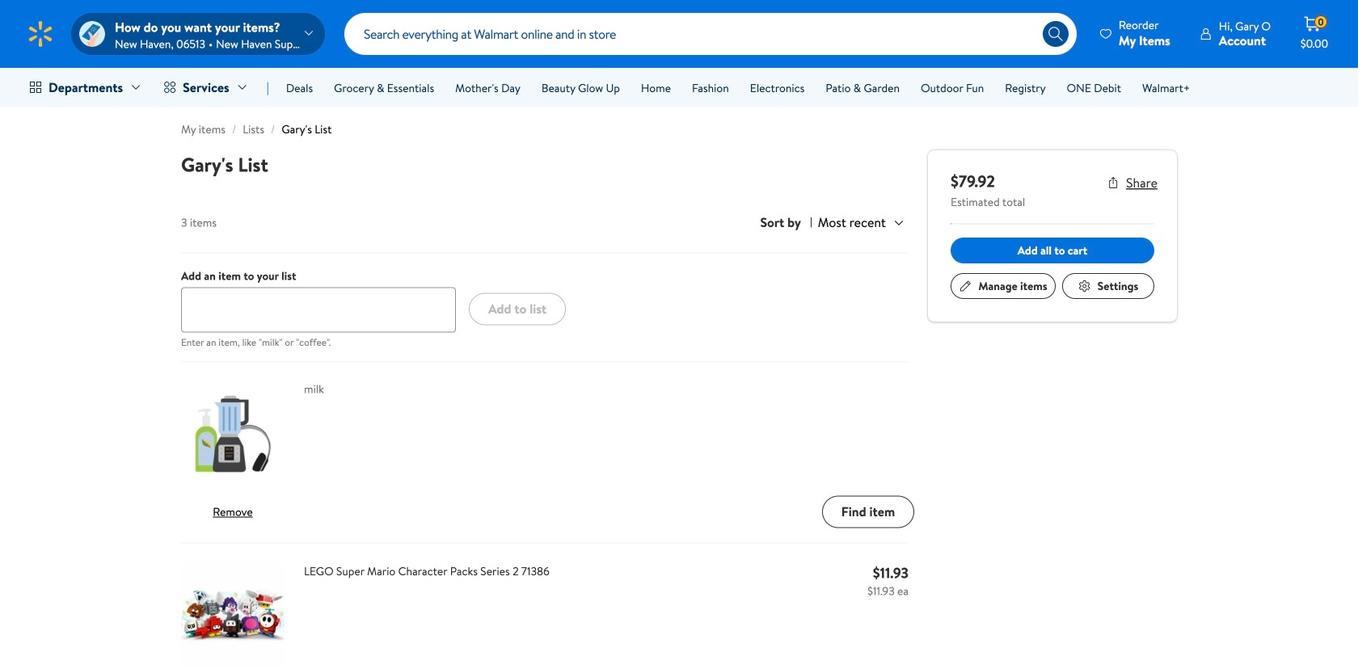 Task type: describe. For each thing, give the bounding box(es) containing it.
Walmart Site-Wide search field
[[344, 13, 1077, 55]]



Task type: vqa. For each thing, say whether or not it's contained in the screenshot.
Search search field at top
yes



Task type: locate. For each thing, give the bounding box(es) containing it.
search icon image
[[1048, 26, 1064, 42]]

Search search field
[[344, 13, 1077, 55]]

 image
[[79, 21, 105, 47]]

None text field
[[181, 287, 456, 333]]

walmart homepage image
[[26, 19, 55, 49]]



